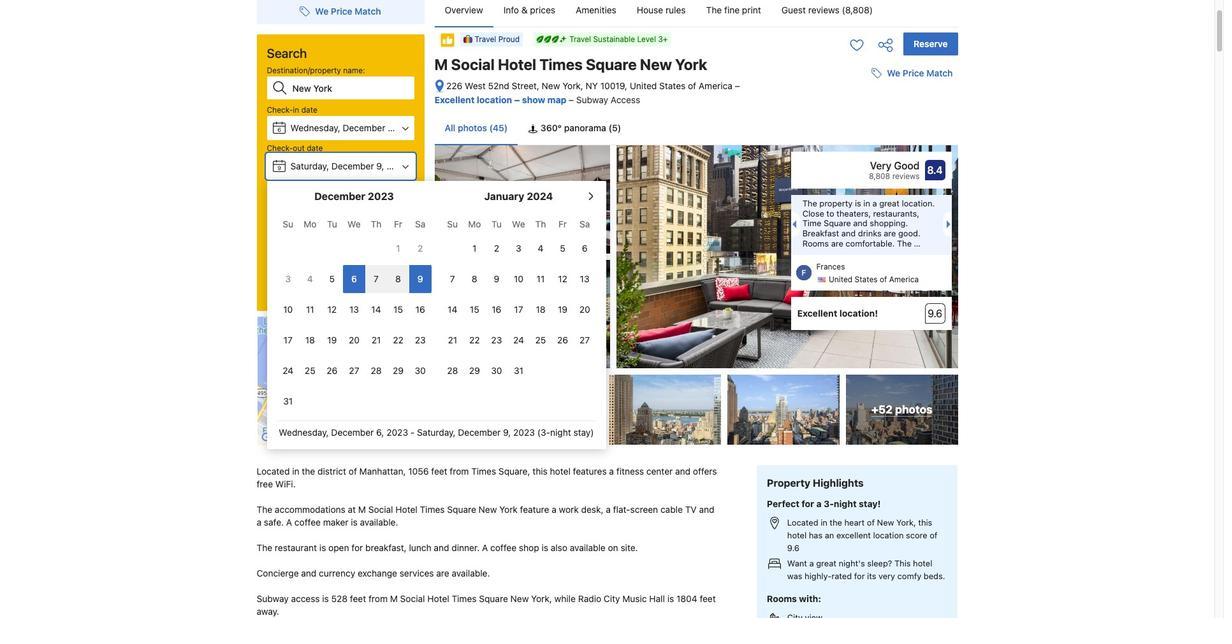 Task type: describe. For each thing, give the bounding box(es) containing it.
is down at on the left of page
[[351, 517, 358, 528]]

shopping.
[[870, 218, 908, 228]]

excellent location!
[[797, 308, 878, 319]]

frances
[[816, 262, 845, 272]]

360° panorama (5) button
[[518, 112, 631, 145]]

9 for 9 january 2024 option
[[494, 274, 499, 284]]

sa for 2024
[[580, 219, 590, 230]]

10 December 2023 checkbox
[[277, 296, 299, 324]]

0 horizontal spatial from
[[368, 594, 388, 605]]

york, inside 226 west 52nd street, new york, ny 10019, united states of america – excellent location – show map – subway access
[[562, 80, 583, 91]]

info
[[504, 4, 519, 15]]

the property is in a great location. close to theaters, restaurants, time square and shopping. breakfast and drinks are good. rooms are comfortable. the …
[[803, 198, 935, 248]]

in for located in the district of manhattan, 1056 feet from times square, this hotel features a fitness center and offers free wifi. the accommodations at m social hotel times square new york feature a work desk, a flat-screen cable tv and a safe. a coffee maker is available. the restaurant is open for breakfast, lunch and dinner. a coffee shop is also available on site. concierge and currency exchange services are available. subway access is 528 feet from m social hotel times square new york, while radio city music hall is 1804 feet away.
[[292, 466, 299, 477]]

18 for 18 december 2023 option
[[305, 335, 315, 346]]

3+
[[658, 34, 668, 44]]

excellent
[[836, 530, 871, 541]]

the for district
[[302, 466, 315, 477]]

2 horizontal spatial feet
[[700, 594, 716, 605]]

lunch
[[409, 543, 431, 554]]

times left square,
[[471, 466, 496, 477]]

4 December 2023 checkbox
[[299, 265, 321, 293]]

and right lunch
[[434, 543, 449, 554]]

3-night stay
[[267, 182, 311, 191]]

Where are you going? field
[[287, 77, 414, 99]]

(5)
[[609, 122, 621, 133]]

0 horizontal spatial saturday,
[[290, 161, 329, 172]]

7 December 2023 checkbox
[[365, 265, 387, 293]]

22 for 22 checkbox
[[393, 335, 404, 346]]

0 horizontal spatial –
[[514, 94, 520, 105]]

work
[[559, 504, 579, 515]]

31 for 31 january 2024 option
[[514, 365, 523, 376]]

new inside located in the heart of new york, this hotel has an excellent location score of 9.6
[[877, 518, 894, 528]]

17 for 17 option
[[284, 335, 293, 346]]

1 December 2023 checkbox
[[387, 235, 409, 263]]

new down 3+
[[640, 55, 672, 73]]

1 horizontal spatial match
[[927, 68, 953, 79]]

destination/property name:
[[267, 66, 365, 75]]

2023 for wednesday, december 6, 2023 - saturday, december 9, 2023 (3-night stay)
[[387, 427, 408, 438]]

house
[[637, 4, 663, 15]]

0 vertical spatial social
[[451, 55, 495, 73]]

1 vertical spatial we price match button
[[867, 62, 958, 85]]

1 horizontal spatial available.
[[452, 568, 490, 579]]

0 horizontal spatial hotel
[[396, 504, 417, 515]]

m social hotel times square new york
[[435, 55, 707, 73]]

info & prices link
[[493, 0, 566, 27]]

the fine print link
[[696, 0, 771, 27]]

0 vertical spatial coffee
[[295, 517, 321, 528]]

7 for 7 january 2024 checkbox
[[450, 274, 455, 284]]

9.6 inside located in the heart of new york, this hotel has an excellent location score of 9.6
[[787, 543, 800, 553]]

2023 for wednesday, december 6, 2023
[[398, 122, 420, 133]]

12 for 12 january 2024 option
[[558, 274, 567, 284]]

times up map
[[540, 55, 583, 73]]

is left open
[[319, 543, 326, 554]]

access
[[291, 594, 320, 605]]

24 December 2023 checkbox
[[277, 357, 299, 385]]

su for january
[[447, 219, 458, 230]]

12 January 2024 checkbox
[[552, 265, 574, 293]]

manhattan,
[[359, 466, 406, 477]]

21 for 21 january 2024 checkbox
[[448, 335, 457, 346]]

5 for 5 december 2023 checkbox
[[329, 274, 335, 284]]

1 horizontal spatial 9,
[[503, 427, 511, 438]]

the down safe.
[[257, 543, 272, 554]]

a left the fitness
[[609, 466, 614, 477]]

travel sustainable level 3+
[[569, 34, 668, 44]]

all photos (45)
[[445, 122, 508, 133]]

dinner.
[[452, 543, 480, 554]]

17 December 2023 checkbox
[[277, 326, 299, 354]]

feature
[[520, 504, 549, 515]]

3 January 2024 checkbox
[[508, 235, 530, 263]]

16 January 2024 checkbox
[[486, 296, 508, 324]]

in for located in the heart of new york, this hotel has an excellent location score of 9.6
[[821, 518, 827, 528]]

8 December 2023 checkbox
[[387, 265, 409, 293]]

december 2023
[[314, 191, 394, 202]]

square inside the property is in a great location. close to theaters, restaurants, time square and shopping. breakfast and drinks are good. rooms are comfortable. the …
[[824, 218, 851, 228]]

york, inside located in the district of manhattan, 1056 feet from times square, this hotel features a fitness center and offers free wifi. the accommodations at m social hotel times square new york feature a work desk, a flat-screen cable tv and a safe. a coffee maker is available. the restaurant is open for breakfast, lunch and dinner. a coffee shop is also available on site. concierge and currency exchange services are available. subway access is 528 feet from m social hotel times square new york, while radio city music hall is 1804 feet away.
[[531, 594, 552, 605]]

amenities
[[576, 4, 616, 15]]

28 for 28 december 2023 checkbox at the left
[[371, 365, 382, 376]]

united states of america
[[829, 275, 919, 284]]

wednesday, december 6, 2023
[[290, 122, 420, 133]]

located for located in the heart of new york, this hotel has an excellent location score of 9.6
[[787, 518, 818, 528]]

check- for in
[[267, 105, 293, 115]]

24 for the "24 january 2024" checkbox
[[513, 335, 524, 346]]

14 December 2023 checkbox
[[365, 296, 387, 324]]

is right 'hall'
[[667, 594, 674, 605]]

1 vertical spatial a
[[482, 543, 488, 554]]

the up time
[[803, 198, 817, 209]]

guest reviews (8,808)
[[782, 4, 873, 15]]

6 January 2024 checkbox
[[574, 235, 596, 263]]

1 horizontal spatial states
[[855, 275, 878, 284]]

0 horizontal spatial 9
[[277, 164, 281, 172]]

3 for 3 option
[[516, 243, 521, 254]]

maker
[[323, 517, 348, 528]]

date for check-in date
[[301, 105, 317, 115]]

district
[[318, 466, 346, 477]]

1 horizontal spatial social
[[400, 594, 425, 605]]

360° panorama (5)
[[538, 122, 621, 133]]

1 horizontal spatial are
[[831, 238, 843, 248]]

2023 left (3-
[[513, 427, 535, 438]]

27 January 2024 checkbox
[[574, 326, 596, 354]]

desk,
[[581, 504, 603, 515]]

very good 8,808 reviews
[[869, 160, 920, 181]]

on
[[608, 543, 618, 554]]

score
[[906, 530, 927, 541]]

features
[[573, 466, 607, 477]]

rooms inside the property is in a great location. close to theaters, restaurants, time square and shopping. breakfast and drinks are good. rooms are comfortable. the …
[[803, 238, 829, 248]]

search button
[[267, 265, 414, 296]]

27 for 27 december 2023 option
[[349, 365, 359, 376]]

travel for travel sustainable level 3+
[[569, 34, 591, 44]]

30 December 2023 checkbox
[[409, 357, 431, 385]]

flat-
[[613, 504, 630, 515]]

10 for 10 checkbox at the left top of page
[[514, 274, 523, 284]]

amenities link
[[566, 0, 627, 27]]

time
[[803, 218, 821, 228]]

a down property highlights at bottom
[[816, 498, 822, 509]]

21 for 21 december 2023 checkbox
[[372, 335, 381, 346]]

comfy
[[897, 571, 922, 581]]

17 for the 17 checkbox
[[514, 304, 523, 315]]

15 January 2024 checkbox
[[464, 296, 486, 324]]

subway inside 226 west 52nd street, new york, ny 10019, united states of america – excellent location – show map – subway access
[[576, 94, 608, 105]]

property
[[820, 198, 853, 209]]

location.
[[902, 198, 935, 209]]

0 horizontal spatial 9,
[[376, 161, 384, 172]]

cable
[[661, 504, 683, 515]]

property
[[767, 478, 810, 489]]

19 December 2023 checkbox
[[321, 326, 343, 354]]

22 January 2024 checkbox
[[464, 326, 486, 354]]

0 horizontal spatial available.
[[360, 517, 398, 528]]

of inside 226 west 52nd street, new york, ny 10019, united states of america – excellent location – show map – subway access
[[688, 80, 696, 91]]

open
[[328, 543, 349, 554]]

2 December 2023 checkbox
[[409, 235, 431, 263]]

1 for 1 option
[[473, 243, 477, 254]]

this
[[894, 558, 911, 569]]

23 for 23 december 2023 option
[[415, 335, 426, 346]]

15 December 2023 checkbox
[[387, 296, 409, 324]]

hotel inside located in the district of manhattan, 1056 feet from times square, this hotel features a fitness center and offers free wifi. the accommodations at m social hotel times square new york feature a work desk, a flat-screen cable tv and a safe. a coffee maker is available. the restaurant is open for breakfast, lunch and dinner. a coffee shop is also available on site. concierge and currency exchange services are available. subway access is 528 feet from m social hotel times square new york, while radio city music hall is 1804 feet away.
[[550, 466, 571, 477]]

29 for 29 option
[[469, 365, 480, 376]]

free
[[257, 479, 273, 490]]

the fine print
[[706, 4, 761, 15]]

9 for 9 checkbox
[[417, 274, 423, 284]]

0 vertical spatial 9.6
[[928, 308, 942, 320]]

23 December 2023 checkbox
[[409, 326, 431, 354]]

1 horizontal spatial feet
[[431, 466, 447, 477]]

2 horizontal spatial night
[[834, 498, 857, 509]]

currency
[[319, 568, 355, 579]]

offers
[[693, 466, 717, 477]]

fr for 2023
[[394, 219, 402, 230]]

this inside located in the heart of new york, this hotel has an excellent location score of 9.6
[[918, 518, 932, 528]]

new up dinner.
[[479, 504, 497, 515]]

9 cell
[[409, 263, 431, 293]]

located in the heart of new york, this hotel has an excellent location score of 9.6
[[787, 518, 938, 553]]

1 vertical spatial excellent
[[797, 308, 837, 319]]

28 January 2024 checkbox
[[442, 357, 464, 385]]

highly-
[[805, 571, 832, 581]]

is left 528
[[322, 594, 329, 605]]

stay
[[296, 182, 311, 191]]

we price match button inside search section
[[295, 0, 386, 23]]

11 for 11 december 2023 option
[[306, 304, 314, 315]]

safe.
[[264, 517, 284, 528]]

2023 down saturday, december 9, 2023
[[368, 191, 394, 202]]

proud
[[498, 35, 520, 44]]

3 for 3 checkbox at the left top of page
[[285, 274, 291, 284]]

check-in date
[[267, 105, 317, 115]]

31 December 2023 checkbox
[[277, 388, 299, 416]]

in for check-in date
[[293, 105, 299, 115]]

52nd
[[488, 80, 509, 91]]

1 horizontal spatial –
[[569, 94, 574, 105]]

3 December 2023 checkbox
[[277, 265, 299, 293]]

heart
[[845, 518, 865, 528]]

9 December 2023 checkbox
[[409, 265, 431, 293]]

and up comfortable.
[[853, 218, 868, 228]]

6 cell
[[343, 263, 365, 293]]

perfect for a 3-night stay!
[[767, 498, 881, 509]]

rules
[[666, 4, 686, 15]]

hotel inside want a great night's sleep? this hotel was highly-rated for its very comfy beds.
[[913, 558, 932, 569]]

stay)
[[574, 427, 594, 438]]

(8,808)
[[842, 4, 873, 15]]

valign  initial image
[[440, 33, 455, 48]]

1 horizontal spatial price
[[903, 68, 924, 79]]

december for saturday, december 9, 2023
[[331, 161, 374, 172]]

14 for the 14 december 2023 checkbox
[[371, 304, 381, 315]]

previous image
[[788, 221, 796, 228]]

1 vertical spatial rooms
[[767, 593, 797, 604]]

0 horizontal spatial feet
[[350, 594, 366, 605]]

12 December 2023 checkbox
[[321, 296, 343, 324]]

prices
[[530, 4, 555, 15]]

226 west 52nd street, new york, ny 10019, united states of america – excellent location – show map – subway access
[[435, 80, 740, 105]]

street,
[[512, 80, 539, 91]]

tab list containing all photos (45)
[[435, 112, 958, 145]]

0 vertical spatial m
[[435, 55, 448, 73]]

all photos (45) button
[[435, 112, 518, 145]]

tu for december 2023
[[327, 219, 337, 230]]

20 December 2023 checkbox
[[343, 326, 365, 354]]

2 for 2 december 2023 checkbox at the left of page
[[418, 243, 423, 254]]

21 January 2024 checkbox
[[442, 326, 464, 354]]

the up safe.
[[257, 504, 272, 515]]

19 for '19 december 2023' option
[[327, 335, 337, 346]]

very
[[870, 160, 892, 172]]

location inside 226 west 52nd street, new york, ny 10019, united states of america – excellent location – show map – subway access
[[477, 94, 512, 105]]

2 horizontal spatial –
[[735, 80, 740, 91]]

1 vertical spatial america
[[889, 275, 919, 284]]

0 vertical spatial from
[[450, 466, 469, 477]]

0 vertical spatial 20
[[579, 304, 590, 315]]

site.
[[621, 543, 638, 554]]

18 for 18 option
[[536, 304, 546, 315]]

1804
[[676, 594, 697, 605]]

for inside located in the district of manhattan, 1056 feet from times square, this hotel features a fitness center and offers free wifi. the accommodations at m social hotel times square new york feature a work desk, a flat-screen cable tv and a safe. a coffee maker is available. the restaurant is open for breakfast, lunch and dinner. a coffee shop is also available on site. concierge and currency exchange services are available. subway access is 528 feet from m social hotel times square new york, while radio city music hall is 1804 feet away.
[[352, 543, 363, 554]]

1 vertical spatial coffee
[[490, 543, 517, 554]]

6 for 6 option
[[582, 243, 588, 254]]

4 for 4 january 2024 checkbox
[[538, 243, 544, 254]]

america inside 226 west 52nd street, new york, ny 10019, united states of america – excellent location – show map – subway access
[[699, 80, 732, 91]]

reserve button
[[904, 33, 958, 55]]

a left "work" at the bottom left
[[552, 504, 556, 515]]

25 January 2024 checkbox
[[530, 326, 552, 354]]

scored 8.4 element
[[925, 160, 945, 181]]

hotel inside located in the heart of new york, this hotel has an excellent location score of 9.6
[[787, 530, 807, 541]]

destination/property
[[267, 66, 341, 75]]

times up lunch
[[420, 504, 445, 515]]

new inside 226 west 52nd street, new york, ny 10019, united states of america – excellent location – show map – subway access
[[542, 80, 560, 91]]

-
[[411, 427, 415, 438]]

new left while
[[510, 594, 529, 605]]

photos for all
[[458, 122, 487, 133]]

1 vertical spatial night
[[550, 427, 571, 438]]

(3-
[[537, 427, 550, 438]]

the left …
[[897, 238, 912, 248]]

2023 for saturday, december 9, 2023
[[387, 161, 408, 172]]

beds.
[[924, 571, 945, 581]]

times down dinner.
[[452, 594, 477, 605]]

0 horizontal spatial night
[[275, 182, 294, 191]]

of inside located in the district of manhattan, 1056 feet from times square, this hotel features a fitness center and offers free wifi. the accommodations at m social hotel times square new york feature a work desk, a flat-screen cable tv and a safe. a coffee maker is available. the restaurant is open for breakfast, lunch and dinner. a coffee shop is also available on site. concierge and currency exchange services are available. subway access is 528 feet from m social hotel times square new york, while radio city music hall is 1804 feet away.
[[349, 466, 357, 477]]

mo for december
[[304, 219, 317, 230]]

are inside located in the district of manhattan, 1056 feet from times square, this hotel features a fitness center and offers free wifi. the accommodations at m social hotel times square new york feature a work desk, a flat-screen cable tv and a safe. a coffee maker is available. the restaurant is open for breakfast, lunch and dinner. a coffee shop is also available on site. concierge and currency exchange services are available. subway access is 528 feet from m social hotel times square new york, while radio city music hall is 1804 feet away.
[[436, 568, 449, 579]]

18 January 2024 checkbox
[[530, 296, 552, 324]]

5 December 2023 checkbox
[[321, 265, 343, 293]]

december up square,
[[458, 427, 501, 438]]

0 vertical spatial a
[[286, 517, 292, 528]]

6, for wednesday, december 6, 2023
[[388, 122, 396, 133]]

24 January 2024 checkbox
[[508, 326, 530, 354]]

24 for the 24 'checkbox'
[[283, 365, 293, 376]]

want a great night's sleep? this hotel was highly-rated for its very comfy beds.
[[787, 558, 945, 581]]

0 vertical spatial 6
[[277, 126, 281, 133]]

states inside 226 west 52nd street, new york, ny 10019, united states of america – excellent location – show map – subway access
[[659, 80, 686, 91]]

0 vertical spatial for
[[802, 498, 814, 509]]

2 horizontal spatial are
[[884, 228, 896, 238]]

1 vertical spatial social
[[368, 504, 393, 515]]

travel proud
[[475, 35, 520, 44]]

0 vertical spatial york
[[675, 55, 707, 73]]

city
[[604, 594, 620, 605]]

price inside search section
[[331, 6, 352, 17]]

we price match for bottommost we price match "dropdown button"
[[887, 68, 953, 79]]

sa for 2023
[[415, 219, 425, 230]]

9 January 2024 checkbox
[[486, 265, 508, 293]]

16 for 16 january 2024 checkbox
[[492, 304, 501, 315]]

guest
[[782, 4, 806, 15]]

8 January 2024 checkbox
[[464, 265, 486, 293]]

fitness
[[616, 466, 644, 477]]

and down theaters,
[[841, 228, 856, 238]]

20 January 2024 checkbox
[[574, 296, 596, 324]]

york inside located in the district of manhattan, 1056 feet from times square, this hotel features a fitness center and offers free wifi. the accommodations at m social hotel times square new york feature a work desk, a flat-screen cable tv and a safe. a coffee maker is available. the restaurant is open for breakfast, lunch and dinner. a coffee shop is also available on site. concierge and currency exchange services are available. subway access is 528 feet from m social hotel times square new york, while radio city music hall is 1804 feet away.
[[499, 504, 518, 515]]

26 for 26 january 2024 option
[[557, 335, 568, 346]]

exchange
[[358, 568, 397, 579]]

west
[[465, 80, 486, 91]]

6, for wednesday, december 6, 2023 - saturday, december 9, 2023 (3-night stay)
[[376, 427, 384, 438]]

14 January 2024 checkbox
[[442, 296, 464, 324]]

2 January 2024 checkbox
[[486, 235, 508, 263]]

a left safe.
[[257, 517, 261, 528]]

hall
[[649, 594, 665, 605]]

this inside located in the district of manhattan, 1056 feet from times square, this hotel features a fitness center and offers free wifi. the accommodations at m social hotel times square new york feature a work desk, a flat-screen cable tv and a safe. a coffee maker is available. the restaurant is open for breakfast, lunch and dinner. a coffee shop is also available on site. concierge and currency exchange services are available. subway access is 528 feet from m social hotel times square new york, while radio city music hall is 1804 feet away.
[[533, 466, 548, 477]]

+52 photos link
[[846, 375, 958, 445]]

map
[[547, 94, 567, 105]]

great inside the property is in a great location. close to theaters, restaurants, time square and shopping. breakfast and drinks are good. rooms are comfortable. the …
[[879, 198, 900, 209]]

accommodations
[[275, 504, 345, 515]]

square down dinner.
[[479, 594, 508, 605]]



Task type: vqa. For each thing, say whether or not it's contained in the screenshot.
2nd 12 % tax, us$ 2.00 city tax per night from the bottom
no



Task type: locate. For each thing, give the bounding box(es) containing it.
york down rules
[[675, 55, 707, 73]]

1 horizontal spatial 17
[[514, 304, 523, 315]]

1 vertical spatial united
[[829, 275, 853, 284]]

23 January 2024 checkbox
[[486, 326, 508, 354]]

1 30 from the left
[[415, 365, 426, 376]]

13 inside option
[[580, 274, 590, 284]]

sa up 6 option
[[580, 219, 590, 230]]

28 left 29 option on the left of the page
[[371, 365, 382, 376]]

1 th from the left
[[371, 219, 382, 230]]

2 for 2 january 2024 option
[[494, 243, 499, 254]]

28 inside checkbox
[[371, 365, 382, 376]]

0 vertical spatial saturday,
[[290, 161, 329, 172]]

check- up 3-night stay
[[267, 143, 293, 153]]

1 horizontal spatial united
[[829, 275, 853, 284]]

sleep?
[[867, 558, 892, 569]]

night's
[[839, 558, 865, 569]]

0 horizontal spatial tu
[[327, 219, 337, 230]]

1 horizontal spatial 25
[[535, 335, 546, 346]]

0 vertical spatial the
[[302, 466, 315, 477]]

18 inside option
[[305, 335, 315, 346]]

22 December 2023 checkbox
[[387, 326, 409, 354]]

17 inside option
[[284, 335, 293, 346]]

1 horizontal spatial 26
[[557, 335, 568, 346]]

7 left 8 checkbox
[[450, 274, 455, 284]]

we price match button up name:
[[295, 0, 386, 23]]

0 horizontal spatial 6,
[[376, 427, 384, 438]]

13 for 13 december 2023 "checkbox"
[[349, 304, 359, 315]]

2 22 from the left
[[469, 335, 480, 346]]

excellent inside 226 west 52nd street, new york, ny 10019, united states of america – excellent location – show map – subway access
[[435, 94, 475, 105]]

2 vertical spatial hotel
[[427, 594, 449, 605]]

0 horizontal spatial m
[[358, 504, 366, 515]]

15 inside option
[[470, 304, 479, 315]]

1 horizontal spatial night
[[550, 427, 571, 438]]

search right 4 december 2023 option
[[324, 275, 357, 286]]

1 horizontal spatial 13
[[580, 274, 590, 284]]

night up heart
[[834, 498, 857, 509]]

0 vertical spatial subway
[[576, 94, 608, 105]]

2 21 from the left
[[448, 335, 457, 346]]

2 30 from the left
[[491, 365, 502, 376]]

29 December 2023 checkbox
[[387, 357, 409, 385]]

theaters,
[[837, 208, 871, 219]]

saturday, december 9, 2023
[[290, 161, 408, 172]]

20 right 19 january 2024 option
[[579, 304, 590, 315]]

0 vertical spatial 18
[[536, 304, 546, 315]]

0 vertical spatial 4
[[538, 243, 544, 254]]

1 8 from the left
[[395, 274, 401, 284]]

click to open map view image
[[435, 79, 444, 94]]

0 vertical spatial we price match
[[315, 6, 381, 17]]

14
[[371, 304, 381, 315], [448, 304, 457, 315]]

0 horizontal spatial this
[[533, 466, 548, 477]]

match up name:
[[355, 6, 381, 17]]

december for wednesday, december 6, 2023 - saturday, december 9, 2023 (3-night stay)
[[331, 427, 374, 438]]

drinks
[[858, 228, 882, 238]]

location down 52nd
[[477, 94, 512, 105]]

december up saturday, december 9, 2023
[[343, 122, 385, 133]]

0 vertical spatial search
[[267, 46, 307, 61]]

1 horizontal spatial america
[[889, 275, 919, 284]]

scored 9.6 element
[[925, 304, 945, 324]]

7 January 2024 checkbox
[[442, 265, 464, 293]]

december down saturday, december 9, 2023
[[314, 191, 365, 202]]

united down frances
[[829, 275, 853, 284]]

united inside 226 west 52nd street, new york, ny 10019, united states of america – excellent location – show map – subway access
[[630, 80, 657, 91]]

date right out
[[307, 143, 323, 153]]

6 inside option
[[582, 243, 588, 254]]

30 right 29 option
[[491, 365, 502, 376]]

united up access
[[630, 80, 657, 91]]

mo down the stay
[[304, 219, 317, 230]]

for inside want a great night's sleep? this hotel was highly-rated for its very comfy beds.
[[854, 571, 865, 581]]

in inside search section
[[293, 105, 299, 115]]

1 left 2 january 2024 option
[[473, 243, 477, 254]]

price up name:
[[331, 6, 352, 17]]

0 horizontal spatial rooms
[[767, 593, 797, 604]]

10 inside checkbox
[[283, 304, 293, 315]]

new
[[640, 55, 672, 73], [542, 80, 560, 91], [479, 504, 497, 515], [877, 518, 894, 528], [510, 594, 529, 605]]

26 December 2023 checkbox
[[321, 357, 343, 385]]

grid
[[277, 212, 431, 416], [442, 212, 596, 385]]

25
[[535, 335, 546, 346], [305, 365, 315, 376]]

13 December 2023 checkbox
[[343, 296, 365, 324]]

31 for 31 option
[[283, 396, 293, 407]]

we price match inside search section
[[315, 6, 381, 17]]

0 vertical spatial great
[[879, 198, 900, 209]]

2 mo from the left
[[468, 219, 481, 230]]

1 7 from the left
[[374, 274, 379, 284]]

2 16 from the left
[[492, 304, 501, 315]]

2 7 from the left
[[450, 274, 455, 284]]

14 right 13 december 2023 "checkbox"
[[371, 304, 381, 315]]

the for heart
[[830, 518, 842, 528]]

23 inside "option"
[[491, 335, 502, 346]]

0 horizontal spatial reviews
[[808, 4, 840, 15]]

a inside the property is in a great location. close to theaters, restaurants, time square and shopping. breakfast and drinks are good. rooms are comfortable. the …
[[873, 198, 877, 209]]

0 horizontal spatial united
[[630, 80, 657, 91]]

1 horizontal spatial su
[[447, 219, 458, 230]]

2023
[[398, 122, 420, 133], [387, 161, 408, 172], [368, 191, 394, 202], [387, 427, 408, 438], [513, 427, 535, 438]]

27
[[580, 335, 590, 346], [349, 365, 359, 376]]

with:
[[799, 593, 821, 604]]

and right tv
[[699, 504, 714, 515]]

19 for 19 january 2024 option
[[558, 304, 568, 315]]

1 horizontal spatial 6
[[351, 274, 357, 284]]

22 for the 22 january 2024 checkbox
[[469, 335, 480, 346]]

its
[[867, 571, 876, 581]]

0 vertical spatial we price match button
[[295, 0, 386, 23]]

1 21 from the left
[[372, 335, 381, 346]]

4 for 4 december 2023 option
[[307, 274, 313, 284]]

property highlights
[[767, 478, 864, 489]]

15 for 15 checkbox
[[393, 304, 403, 315]]

1 vertical spatial states
[[855, 275, 878, 284]]

24 inside checkbox
[[513, 335, 524, 346]]

8 inside cell
[[395, 274, 401, 284]]

27 right 26 january 2024 option
[[580, 335, 590, 346]]

out
[[293, 143, 305, 153]]

7 right 6 checkbox
[[374, 274, 379, 284]]

for
[[802, 498, 814, 509], [352, 543, 363, 554], [854, 571, 865, 581]]

6, up saturday, december 9, 2023
[[388, 122, 396, 133]]

15 for 15 january 2024 option
[[470, 304, 479, 315]]

1 vertical spatial great
[[816, 558, 836, 569]]

11 January 2024 checkbox
[[530, 265, 552, 293]]

in inside located in the heart of new york, this hotel has an excellent location score of 9.6
[[821, 518, 827, 528]]

18 right 17 option
[[305, 335, 315, 346]]

(45)
[[489, 122, 508, 133]]

a left the flat-
[[606, 504, 611, 515]]

0 vertical spatial 12
[[558, 274, 567, 284]]

0 horizontal spatial 25
[[305, 365, 315, 376]]

1 1 from the left
[[396, 243, 400, 254]]

1 inside option
[[473, 243, 477, 254]]

we
[[315, 6, 329, 17], [887, 68, 900, 79], [348, 219, 361, 230], [512, 219, 525, 230]]

10 inside checkbox
[[514, 274, 523, 284]]

12 inside option
[[558, 274, 567, 284]]

available
[[570, 543, 606, 554]]

0 horizontal spatial a
[[286, 517, 292, 528]]

times
[[540, 55, 583, 73], [471, 466, 496, 477], [420, 504, 445, 515], [452, 594, 477, 605]]

2 fr from the left
[[559, 219, 567, 230]]

an
[[825, 530, 834, 541]]

1 vertical spatial 31
[[283, 396, 293, 407]]

2 grid from the left
[[442, 212, 596, 385]]

6 December 2023 checkbox
[[343, 265, 365, 293]]

1 tu from the left
[[327, 219, 337, 230]]

location inside located in the heart of new york, this hotel has an excellent location score of 9.6
[[873, 530, 904, 541]]

comfortable.
[[846, 238, 895, 248]]

1 28 from the left
[[371, 365, 382, 376]]

12
[[558, 274, 567, 284], [327, 304, 337, 315]]

square up "10019,"
[[586, 55, 637, 73]]

photos for +52
[[895, 403, 932, 416]]

located up "has"
[[787, 518, 818, 528]]

26 for 26 option
[[327, 365, 338, 376]]

name:
[[343, 66, 365, 75]]

m
[[435, 55, 448, 73], [358, 504, 366, 515], [390, 594, 398, 605]]

27 inside checkbox
[[580, 335, 590, 346]]

fr up 1 checkbox
[[394, 219, 402, 230]]

and left offers
[[675, 466, 691, 477]]

york,
[[562, 80, 583, 91], [897, 518, 916, 528], [531, 594, 552, 605]]

from down exchange
[[368, 594, 388, 605]]

hotel up street,
[[498, 55, 536, 73]]

1 sa from the left
[[415, 219, 425, 230]]

30 right 29 option on the left of the page
[[415, 365, 426, 376]]

in inside located in the district of manhattan, 1056 feet from times square, this hotel features a fitness center and offers free wifi. the accommodations at m social hotel times square new york feature a work desk, a flat-screen cable tv and a safe. a coffee maker is available. the restaurant is open for breakfast, lunch and dinner. a coffee shop is also available on site. concierge and currency exchange services are available. subway access is 528 feet from m social hotel times square new york, while radio city music hall is 1804 feet away.
[[292, 466, 299, 477]]

rooms down time
[[803, 238, 829, 248]]

0 horizontal spatial 4
[[307, 274, 313, 284]]

grid for january
[[442, 212, 596, 385]]

check-out date
[[267, 143, 323, 153]]

1 horizontal spatial we price match
[[887, 68, 953, 79]]

5
[[560, 243, 565, 254], [329, 274, 335, 284]]

1 vertical spatial wednesday,
[[279, 427, 329, 438]]

2 inside checkbox
[[418, 243, 423, 254]]

hotel
[[550, 466, 571, 477], [787, 530, 807, 541], [913, 558, 932, 569]]

1 vertical spatial 9,
[[503, 427, 511, 438]]

reviews inside very good 8,808 reviews
[[892, 172, 920, 181]]

social down services
[[400, 594, 425, 605]]

1 vertical spatial search
[[324, 275, 357, 286]]

13 inside "checkbox"
[[349, 304, 359, 315]]

located inside located in the heart of new york, this hotel has an excellent location score of 9.6
[[787, 518, 818, 528]]

located for located in the district of manhattan, 1056 feet from times square, this hotel features a fitness center and offers free wifi. the accommodations at m social hotel times square new york feature a work desk, a flat-screen cable tv and a safe. a coffee maker is available. the restaurant is open for breakfast, lunch and dinner. a coffee shop is also available on site. concierge and currency exchange services are available. subway access is 528 feet from m social hotel times square new york, while radio city music hall is 1804 feet away.
[[257, 466, 290, 477]]

1 su from the left
[[283, 219, 293, 230]]

0 horizontal spatial price
[[331, 6, 352, 17]]

1 inside checkbox
[[396, 243, 400, 254]]

is left also
[[542, 543, 548, 554]]

december for wednesday, december 6, 2023
[[343, 122, 385, 133]]

1 horizontal spatial reviews
[[892, 172, 920, 181]]

14 inside checkbox
[[371, 304, 381, 315]]

guest reviews (8,808) link
[[771, 0, 883, 27]]

17 January 2024 checkbox
[[508, 296, 530, 324]]

1 fr from the left
[[394, 219, 402, 230]]

reviews right the guest
[[808, 4, 840, 15]]

coffee
[[295, 517, 321, 528], [490, 543, 517, 554]]

date for check-out date
[[307, 143, 323, 153]]

0 vertical spatial reviews
[[808, 4, 840, 15]]

tu for january 2024
[[492, 219, 502, 230]]

ny
[[586, 80, 598, 91]]

2 sa from the left
[[580, 219, 590, 230]]

the inside 'the fine print' link
[[706, 4, 722, 15]]

0 horizontal spatial 1
[[396, 243, 400, 254]]

december
[[343, 122, 385, 133], [331, 161, 374, 172], [314, 191, 365, 202], [331, 427, 374, 438], [458, 427, 501, 438]]

search up destination/property
[[267, 46, 307, 61]]

12 for 12 december 2023 'checkbox'
[[327, 304, 337, 315]]

6, left -
[[376, 427, 384, 438]]

saturday, down out
[[290, 161, 329, 172]]

2 inside option
[[494, 243, 499, 254]]

subway up away.
[[257, 594, 289, 605]]

1 grid from the left
[[277, 212, 431, 416]]

7 cell
[[365, 263, 387, 293]]

25 December 2023 checkbox
[[299, 357, 321, 385]]

3- inside search section
[[267, 182, 275, 191]]

sustainable
[[593, 34, 635, 44]]

1 vertical spatial 13
[[349, 304, 359, 315]]

0 vertical spatial america
[[699, 80, 732, 91]]

2 2 from the left
[[494, 243, 499, 254]]

29 January 2024 checkbox
[[464, 357, 486, 385]]

0 vertical spatial united
[[630, 80, 657, 91]]

5 inside 5 december 2023 checkbox
[[329, 274, 335, 284]]

2 14 from the left
[[448, 304, 457, 315]]

0 horizontal spatial great
[[816, 558, 836, 569]]

su up 7 january 2024 checkbox
[[447, 219, 458, 230]]

1 horizontal spatial 12
[[558, 274, 567, 284]]

york, left ny
[[562, 80, 583, 91]]

travel
[[569, 34, 591, 44], [475, 35, 496, 44]]

0 horizontal spatial states
[[659, 80, 686, 91]]

fine
[[724, 4, 740, 15]]

wednesday, for wednesday, december 6, 2023 - saturday, december 9, 2023 (3-night stay)
[[279, 427, 329, 438]]

breakfast
[[803, 228, 839, 238]]

hotel
[[498, 55, 536, 73], [396, 504, 417, 515], [427, 594, 449, 605]]

hotel down services
[[427, 594, 449, 605]]

12 inside 'checkbox'
[[327, 304, 337, 315]]

is inside the property is in a great location. close to theaters, restaurants, time square and shopping. breakfast and drinks are good. rooms are comfortable. the …
[[855, 198, 861, 209]]

1 horizontal spatial m
[[390, 594, 398, 605]]

25 inside 25 january 2024 checkbox
[[535, 335, 546, 346]]

5 for 5 option on the top left
[[560, 243, 565, 254]]

6 down check-in date on the left of the page
[[277, 126, 281, 133]]

6
[[277, 126, 281, 133], [582, 243, 588, 254], [351, 274, 357, 284]]

1 horizontal spatial 5
[[560, 243, 565, 254]]

while
[[554, 594, 576, 605]]

226
[[446, 80, 462, 91]]

25 for 25 option
[[305, 365, 315, 376]]

1 mo from the left
[[304, 219, 317, 230]]

1 horizontal spatial 10
[[514, 274, 523, 284]]

0 horizontal spatial 20
[[349, 335, 360, 346]]

2023 up december 2023
[[387, 161, 408, 172]]

we price match down reserve button
[[887, 68, 953, 79]]

the up an
[[830, 518, 842, 528]]

30 inside option
[[491, 365, 502, 376]]

27 December 2023 checkbox
[[343, 357, 365, 385]]

in up shopping.
[[864, 198, 870, 209]]

360°
[[541, 122, 562, 133]]

1 horizontal spatial 31
[[514, 365, 523, 376]]

social up west
[[451, 55, 495, 73]]

was
[[787, 571, 802, 581]]

2 vertical spatial m
[[390, 594, 398, 605]]

1 16 from the left
[[415, 304, 425, 315]]

1 horizontal spatial we price match button
[[867, 62, 958, 85]]

0 vertical spatial 17
[[514, 304, 523, 315]]

13 January 2024 checkbox
[[574, 265, 596, 293]]

in up check-out date
[[293, 105, 299, 115]]

7 for 7 checkbox
[[374, 274, 379, 284]]

3- down highlights
[[824, 498, 834, 509]]

1 vertical spatial 5
[[329, 274, 335, 284]]

2 23 from the left
[[491, 335, 502, 346]]

23 inside option
[[415, 335, 426, 346]]

great
[[879, 198, 900, 209], [816, 558, 836, 569]]

mo up 1 option
[[468, 219, 481, 230]]

excellent
[[435, 94, 475, 105], [797, 308, 837, 319]]

…
[[914, 238, 921, 248]]

we price match for we price match "dropdown button" inside the search section
[[315, 6, 381, 17]]

16 December 2023 checkbox
[[409, 296, 431, 324]]

2 29 from the left
[[469, 365, 480, 376]]

11 December 2023 checkbox
[[299, 296, 321, 324]]

8.4
[[927, 165, 943, 176]]

23 for 23 january 2024 "option"
[[491, 335, 502, 346]]

2 su from the left
[[447, 219, 458, 230]]

print
[[742, 4, 761, 15]]

28 inside option
[[447, 365, 458, 376]]

1 horizontal spatial saturday,
[[417, 427, 456, 438]]

4 inside checkbox
[[538, 243, 544, 254]]

5 inside 5 option
[[560, 243, 565, 254]]

to
[[827, 208, 834, 219]]

0 vertical spatial hotel
[[498, 55, 536, 73]]

in inside the property is in a great location. close to theaters, restaurants, time square and shopping. breakfast and drinks are good. rooms are comfortable. the …
[[864, 198, 870, 209]]

1
[[396, 243, 400, 254], [473, 243, 477, 254]]

25 inside 25 option
[[305, 365, 315, 376]]

next image
[[946, 221, 954, 228]]

2 check- from the top
[[267, 143, 293, 153]]

in
[[293, 105, 299, 115], [864, 198, 870, 209], [292, 466, 299, 477], [821, 518, 827, 528]]

27 for 27 january 2024 checkbox at the bottom left of page
[[580, 335, 590, 346]]

1 vertical spatial 27
[[349, 365, 359, 376]]

sa up 2 december 2023 checkbox at the left of page
[[415, 219, 425, 230]]

concierge
[[257, 568, 299, 579]]

1 15 from the left
[[393, 304, 403, 315]]

26 right 25 january 2024 checkbox
[[557, 335, 568, 346]]

0 horizontal spatial travel
[[475, 35, 496, 44]]

11 inside 11 checkbox
[[537, 274, 545, 284]]

30 inside option
[[415, 365, 426, 376]]

radio
[[578, 594, 601, 605]]

we price match button
[[295, 0, 386, 23], [867, 62, 958, 85]]

mo for january
[[468, 219, 481, 230]]

wednesday, for wednesday, december 6, 2023
[[290, 122, 340, 133]]

located inside located in the district of manhattan, 1056 feet from times square, this hotel features a fitness center and offers free wifi. the accommodations at m social hotel times square new york feature a work desk, a flat-screen cable tv and a safe. a coffee maker is available. the restaurant is open for breakfast, lunch and dinner. a coffee shop is also available on site. concierge and currency exchange services are available. subway access is 528 feet from m social hotel times square new york, while radio city music hall is 1804 feet away.
[[257, 466, 290, 477]]

great inside want a great night's sleep? this hotel was highly-rated for its very comfy beds.
[[816, 558, 836, 569]]

and up access
[[301, 568, 316, 579]]

1 vertical spatial 6
[[582, 243, 588, 254]]

2023 left -
[[387, 427, 408, 438]]

tab list
[[435, 112, 958, 145]]

0 horizontal spatial excellent
[[435, 94, 475, 105]]

excellent left location!
[[797, 308, 837, 319]]

photos inside button
[[458, 122, 487, 133]]

4 right 3 checkbox at the left top of page
[[307, 274, 313, 284]]

1 horizontal spatial 9
[[417, 274, 423, 284]]

31 January 2024 checkbox
[[508, 357, 530, 385]]

tu up 2 january 2024 option
[[492, 219, 502, 230]]

2 horizontal spatial for
[[854, 571, 865, 581]]

located up the 'free'
[[257, 466, 290, 477]]

2 15 from the left
[[470, 304, 479, 315]]

3 inside 3 option
[[516, 243, 521, 254]]

date up out
[[301, 105, 317, 115]]

8
[[395, 274, 401, 284], [472, 274, 477, 284]]

0 horizontal spatial search
[[267, 46, 307, 61]]

good.
[[898, 228, 920, 238]]

16 inside option
[[415, 304, 425, 315]]

the inside located in the heart of new york, this hotel has an excellent location score of 9.6
[[830, 518, 842, 528]]

location!
[[840, 308, 878, 319]]

2 travel from the left
[[475, 35, 496, 44]]

check- for out
[[267, 143, 293, 153]]

0 vertical spatial this
[[533, 466, 548, 477]]

grid for december
[[277, 212, 431, 416]]

21 December 2023 checkbox
[[365, 326, 387, 354]]

6 inside checkbox
[[351, 274, 357, 284]]

6 right 5 december 2023 checkbox
[[351, 274, 357, 284]]

24 inside 'checkbox'
[[283, 365, 293, 376]]

29 for 29 option on the left of the page
[[393, 365, 404, 376]]

subway
[[576, 94, 608, 105], [257, 594, 289, 605]]

1 horizontal spatial york
[[675, 55, 707, 73]]

are up frances
[[831, 238, 843, 248]]

26
[[557, 335, 568, 346], [327, 365, 338, 376]]

hotel left features
[[550, 466, 571, 477]]

15 right the 14 december 2023 checkbox
[[393, 304, 403, 315]]

1 horizontal spatial 15
[[470, 304, 479, 315]]

reviews
[[808, 4, 840, 15], [892, 172, 920, 181]]

square,
[[499, 466, 530, 477]]

match inside search section
[[355, 6, 381, 17]]

th down december 2023
[[371, 219, 382, 230]]

feet right 528
[[350, 594, 366, 605]]

28 for 28 option
[[447, 365, 458, 376]]

2 tu from the left
[[492, 219, 502, 230]]

fr for 2024
[[559, 219, 567, 230]]

1 horizontal spatial sa
[[580, 219, 590, 230]]

29 right 28 december 2023 checkbox at the left
[[393, 365, 404, 376]]

away.
[[257, 606, 279, 617]]

fr
[[394, 219, 402, 230], [559, 219, 567, 230]]

10 for 10 checkbox
[[283, 304, 293, 315]]

26 inside 26 january 2024 option
[[557, 335, 568, 346]]

0 horizontal spatial 9.6
[[787, 543, 800, 553]]

18 December 2023 checkbox
[[299, 326, 321, 354]]

0 vertical spatial 6,
[[388, 122, 396, 133]]

14 for 14 january 2024 checkbox
[[448, 304, 457, 315]]

1 January 2024 checkbox
[[464, 235, 486, 263]]

1 29 from the left
[[393, 365, 404, 376]]

0 horizontal spatial 15
[[393, 304, 403, 315]]

photos right +52
[[895, 403, 932, 416]]

11 for 11 checkbox
[[537, 274, 545, 284]]

services
[[400, 568, 434, 579]]

united
[[630, 80, 657, 91], [829, 275, 853, 284]]

10 January 2024 checkbox
[[508, 265, 530, 293]]

9.6
[[928, 308, 942, 320], [787, 543, 800, 553]]

4 January 2024 checkbox
[[530, 235, 552, 263]]

26 January 2024 checkbox
[[552, 326, 574, 354]]

18 inside option
[[536, 304, 546, 315]]

11 right 10 checkbox at the left top of page
[[537, 274, 545, 284]]

wednesday, december 6, 2023 - saturday, december 9, 2023 (3-night stay)
[[279, 427, 594, 438]]

1 2 from the left
[[418, 243, 423, 254]]

th for 2023
[[371, 219, 382, 230]]

11 inside 11 december 2023 option
[[306, 304, 314, 315]]

1 22 from the left
[[393, 335, 404, 346]]

28 December 2023 checkbox
[[365, 357, 387, 385]]

music
[[622, 594, 647, 605]]

york, inside located in the heart of new york, this hotel has an excellent location score of 9.6
[[897, 518, 916, 528]]

coffee down accommodations
[[295, 517, 321, 528]]

16 right 15 checkbox
[[415, 304, 425, 315]]

search section
[[252, 0, 606, 449]]

19 January 2024 checkbox
[[552, 296, 574, 324]]

wednesday, up out
[[290, 122, 340, 133]]

0 vertical spatial located
[[257, 466, 290, 477]]

4 inside option
[[307, 274, 313, 284]]

square up dinner.
[[447, 504, 476, 515]]

1 horizontal spatial hotel
[[427, 594, 449, 605]]

in up an
[[821, 518, 827, 528]]

search inside search button
[[324, 275, 357, 286]]

0 vertical spatial available.
[[360, 517, 398, 528]]

3 inside 3 checkbox
[[285, 274, 291, 284]]

photos right the all
[[458, 122, 487, 133]]

15 right 14 january 2024 checkbox
[[470, 304, 479, 315]]

2 1 from the left
[[473, 243, 477, 254]]

2 28 from the left
[[447, 365, 458, 376]]

1 left 2 december 2023 checkbox at the left of page
[[396, 243, 400, 254]]

24 left 25 option
[[283, 365, 293, 376]]

30 for 30 january 2024 option
[[491, 365, 502, 376]]

su
[[283, 219, 293, 230], [447, 219, 458, 230]]

1 vertical spatial from
[[368, 594, 388, 605]]

15 inside checkbox
[[393, 304, 403, 315]]

7 inside cell
[[374, 274, 379, 284]]

25 left 26 january 2024 option
[[535, 335, 546, 346]]

14 inside 14 january 2024 checkbox
[[448, 304, 457, 315]]

9 inside 9 january 2024 option
[[494, 274, 499, 284]]

hotel up beds.
[[913, 558, 932, 569]]

1 travel from the left
[[569, 34, 591, 44]]

1 horizontal spatial 16
[[492, 304, 501, 315]]

0 horizontal spatial 26
[[327, 365, 338, 376]]

a
[[873, 198, 877, 209], [609, 466, 614, 477], [816, 498, 822, 509], [552, 504, 556, 515], [606, 504, 611, 515], [257, 517, 261, 528], [809, 558, 814, 569]]

check-
[[267, 105, 293, 115], [267, 143, 293, 153]]

8 cell
[[387, 263, 409, 293]]

28 left 29 option
[[447, 365, 458, 376]]

1 horizontal spatial 14
[[448, 304, 457, 315]]

panorama
[[564, 122, 606, 133]]

26 inside 26 option
[[327, 365, 338, 376]]

2 8 from the left
[[472, 274, 477, 284]]

30 for 30 option
[[415, 365, 426, 376]]

are left the good.
[[884, 228, 896, 238]]

25 for 25 january 2024 checkbox
[[535, 335, 546, 346]]

the inside located in the district of manhattan, 1056 feet from times square, this hotel features a fitness center and offers free wifi. the accommodations at m social hotel times square new york feature a work desk, a flat-screen cable tv and a safe. a coffee maker is available. the restaurant is open for breakfast, lunch and dinner. a coffee shop is also available on site. concierge and currency exchange services are available. subway access is 528 feet from m social hotel times square new york, while radio city music hall is 1804 feet away.
[[302, 466, 315, 477]]

rated very good element
[[797, 158, 920, 174]]

from right 1056
[[450, 466, 469, 477]]

1 for 1 checkbox
[[396, 243, 400, 254]]

1 vertical spatial saturday,
[[417, 427, 456, 438]]

6 for 6 checkbox
[[351, 274, 357, 284]]

1 vertical spatial 10
[[283, 304, 293, 315]]

9 inside 9 checkbox
[[417, 274, 423, 284]]

1 14 from the left
[[371, 304, 381, 315]]

stay!
[[859, 498, 881, 509]]

1 check- from the top
[[267, 105, 293, 115]]

0 vertical spatial wednesday,
[[290, 122, 340, 133]]

29 right 28 option
[[469, 365, 480, 376]]

the left district
[[302, 466, 315, 477]]

0 vertical spatial 9,
[[376, 161, 384, 172]]

1 23 from the left
[[415, 335, 426, 346]]

highlights
[[813, 478, 864, 489]]

5 January 2024 checkbox
[[552, 235, 574, 263]]

travel for travel proud
[[475, 35, 496, 44]]

su for december
[[283, 219, 293, 230]]

2 vertical spatial social
[[400, 594, 425, 605]]

1 vertical spatial m
[[358, 504, 366, 515]]

16 for 16 option
[[415, 304, 425, 315]]

1 vertical spatial 3-
[[824, 498, 834, 509]]

0 vertical spatial check-
[[267, 105, 293, 115]]

subway inside located in the district of manhattan, 1056 feet from times square, this hotel features a fitness center and offers free wifi. the accommodations at m social hotel times square new york feature a work desk, a flat-screen cable tv and a safe. a coffee maker is available. the restaurant is open for breakfast, lunch and dinner. a coffee shop is also available on site. concierge and currency exchange services are available. subway access is 528 feet from m social hotel times square new york, while radio city music hall is 1804 feet away.
[[257, 594, 289, 605]]

16 inside checkbox
[[492, 304, 501, 315]]

2 th from the left
[[535, 219, 546, 230]]

13 for '13 january 2024' option
[[580, 274, 590, 284]]

17 inside checkbox
[[514, 304, 523, 315]]

a inside want a great night's sleep? this hotel was highly-rated for its very comfy beds.
[[809, 558, 814, 569]]

30 January 2024 checkbox
[[486, 357, 508, 385]]

1 horizontal spatial 3
[[516, 243, 521, 254]]

1 horizontal spatial subway
[[576, 94, 608, 105]]

27 inside option
[[349, 365, 359, 376]]

0 vertical spatial rooms
[[803, 238, 829, 248]]

0 vertical spatial photos
[[458, 122, 487, 133]]

house rules link
[[627, 0, 696, 27]]

th for 2024
[[535, 219, 546, 230]]



